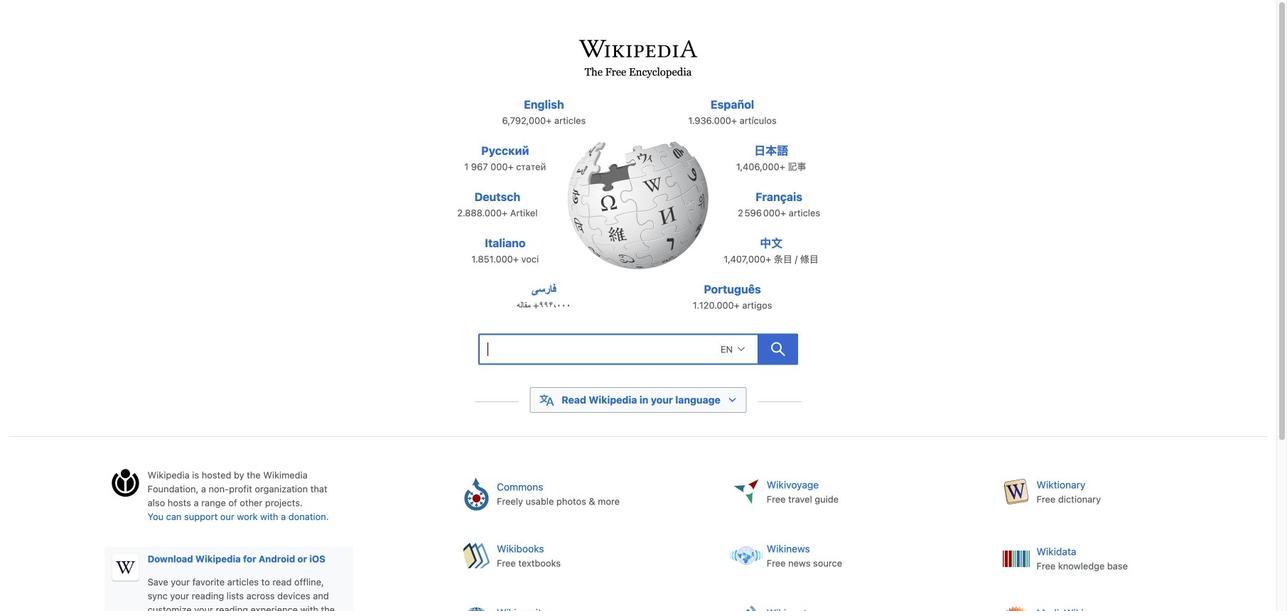 Task type: locate. For each thing, give the bounding box(es) containing it.
None search field
[[447, 330, 830, 374], [478, 334, 759, 365], [447, 330, 830, 374], [478, 334, 759, 365]]

other projects element
[[450, 468, 1268, 611]]



Task type: vqa. For each thing, say whether or not it's contained in the screenshot.
'search field'
yes



Task type: describe. For each thing, give the bounding box(es) containing it.
top languages element
[[442, 96, 835, 327]]



